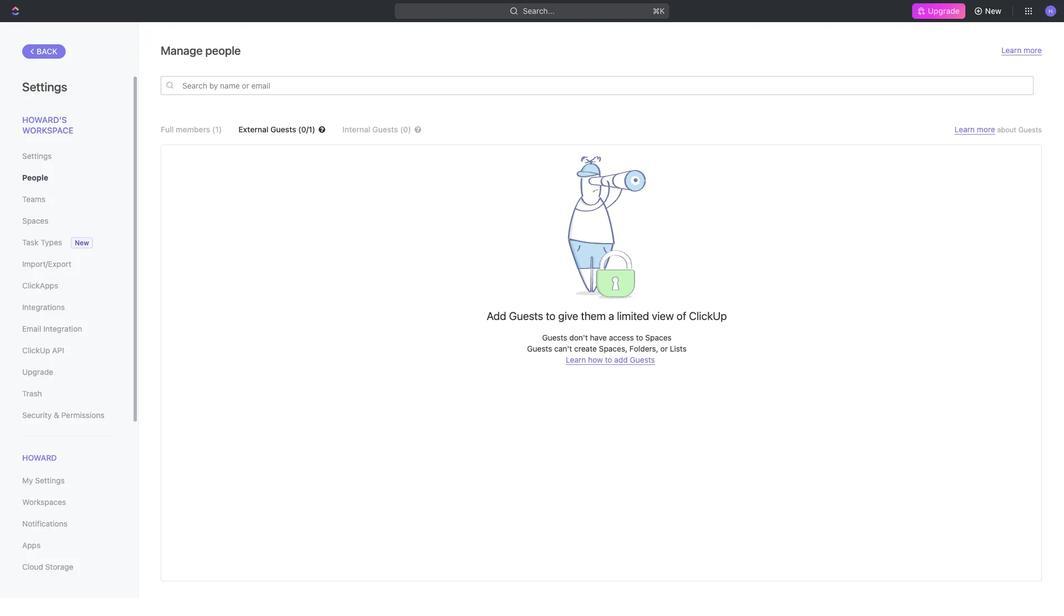 Task type: describe. For each thing, give the bounding box(es) containing it.
clickup inside "link"
[[22, 346, 50, 356]]

lists
[[670, 345, 687, 354]]

don't
[[570, 334, 588, 343]]

trash link
[[22, 385, 110, 404]]

them
[[581, 309, 606, 323]]

security & permissions link
[[22, 407, 110, 425]]

1 vertical spatial upgrade link
[[22, 363, 110, 382]]

guests left the can't
[[527, 345, 553, 354]]

add guests to give them a limited view of clickup
[[487, 309, 728, 323]]

settings element
[[0, 22, 139, 599]]

clickapps
[[22, 281, 58, 291]]

add
[[487, 309, 507, 323]]

my settings link
[[22, 472, 110, 491]]

howard's workspace
[[22, 115, 73, 135]]

people
[[205, 43, 241, 57]]

my
[[22, 477, 33, 486]]

create
[[575, 345, 597, 354]]

storage
[[45, 563, 73, 572]]

workspace
[[22, 126, 73, 135]]

can't
[[555, 345, 573, 354]]

learn for learn more
[[1002, 46, 1022, 55]]

guests left (0/1)
[[271, 125, 296, 134]]

external
[[239, 125, 269, 134]]

integrations
[[22, 303, 65, 312]]

spaces link
[[22, 212, 110, 231]]

howard's
[[22, 115, 67, 125]]

trash
[[22, 390, 42, 399]]

(0/1)
[[298, 125, 315, 134]]

new inside settings element
[[75, 239, 89, 247]]

add
[[615, 356, 628, 365]]

integrations link
[[22, 298, 110, 317]]

access
[[609, 334, 634, 343]]

of
[[677, 309, 687, 323]]

1 horizontal spatial to
[[605, 356, 613, 365]]

spaces inside settings element
[[22, 217, 49, 226]]

1 horizontal spatial upgrade
[[929, 6, 960, 16]]

(0)
[[400, 125, 411, 134]]

limited
[[617, 309, 650, 323]]

give
[[559, 309, 579, 323]]

2 vertical spatial settings
[[35, 477, 65, 486]]

learn inside guests don't have access to spaces guests can't create spaces, folders, or lists learn how to add guests
[[566, 356, 586, 365]]

apps link
[[22, 537, 110, 556]]

or
[[661, 345, 668, 354]]

import/export link
[[22, 255, 110, 274]]

search...
[[523, 6, 555, 16]]

clickapps link
[[22, 277, 110, 296]]

clickup api
[[22, 346, 64, 356]]

new inside 'button'
[[986, 6, 1002, 16]]

full members (1)
[[161, 125, 222, 134]]

0 vertical spatial settings
[[22, 79, 67, 94]]

more for learn more
[[1024, 46, 1043, 55]]

external guests (0/1) button
[[239, 125, 326, 134]]

guests inside "learn more about guests"
[[1019, 126, 1043, 134]]

people link
[[22, 169, 110, 187]]

full members (1) button
[[161, 125, 222, 134]]

teams
[[22, 195, 45, 204]]

external guests (0/1)
[[239, 125, 315, 134]]

⌘k
[[653, 6, 665, 16]]

0 vertical spatial to
[[546, 309, 556, 323]]

have
[[590, 334, 607, 343]]

notifications
[[22, 520, 67, 529]]

guests left (0)
[[373, 125, 398, 134]]

2 horizontal spatial to
[[636, 334, 644, 343]]

spaces,
[[599, 345, 628, 354]]

notifications link
[[22, 515, 110, 534]]

learn how to add guests link
[[566, 356, 655, 365]]



Task type: vqa. For each thing, say whether or not it's contained in the screenshot.
HOWARD'S WORKSPACE at the top of the page
yes



Task type: locate. For each thing, give the bounding box(es) containing it.
1 horizontal spatial spaces
[[646, 334, 672, 343]]

members
[[176, 125, 210, 134]]

cloud storage
[[22, 563, 73, 572]]

learn down new 'button'
[[1002, 46, 1022, 55]]

settings link
[[22, 147, 110, 166]]

1 horizontal spatial more
[[1024, 46, 1043, 55]]

email integration
[[22, 325, 82, 334]]

settings right my
[[35, 477, 65, 486]]

manage
[[161, 43, 203, 57]]

0 vertical spatial spaces
[[22, 217, 49, 226]]

1 vertical spatial to
[[636, 334, 644, 343]]

guests down folders,
[[630, 356, 655, 365]]

howard
[[22, 454, 57, 463]]

1 vertical spatial upgrade
[[22, 368, 53, 377]]

more
[[1024, 46, 1043, 55], [978, 125, 996, 134]]

spaces up or
[[646, 334, 672, 343]]

Search by name or email text field
[[161, 76, 1034, 95]]

teams link
[[22, 190, 110, 209]]

0 horizontal spatial more
[[978, 125, 996, 134]]

0 vertical spatial new
[[986, 6, 1002, 16]]

learn
[[1002, 46, 1022, 55], [955, 125, 976, 134], [566, 356, 586, 365]]

back link
[[22, 44, 66, 59]]

learn down 'create'
[[566, 356, 586, 365]]

settings up "howard's"
[[22, 79, 67, 94]]

upgrade link up "trash" link
[[22, 363, 110, 382]]

upgrade link left new 'button'
[[913, 3, 966, 19]]

email
[[22, 325, 41, 334]]

h
[[1049, 8, 1054, 14]]

1 vertical spatial clickup
[[22, 346, 50, 356]]

permissions
[[61, 411, 105, 420]]

0 vertical spatial upgrade
[[929, 6, 960, 16]]

1 vertical spatial settings
[[22, 152, 52, 161]]

folders,
[[630, 345, 659, 354]]

0 horizontal spatial upgrade
[[22, 368, 53, 377]]

to up folders,
[[636, 334, 644, 343]]

1 horizontal spatial upgrade link
[[913, 3, 966, 19]]

h button
[[1043, 2, 1060, 20]]

guests
[[271, 125, 296, 134], [373, 125, 398, 134], [1019, 126, 1043, 134], [509, 309, 544, 323], [543, 334, 568, 343], [527, 345, 553, 354], [630, 356, 655, 365]]

task types
[[22, 238, 62, 247]]

spaces
[[22, 217, 49, 226], [646, 334, 672, 343]]

email integration link
[[22, 320, 110, 339]]

1 vertical spatial more
[[978, 125, 996, 134]]

1 horizontal spatial clickup
[[690, 309, 728, 323]]

full
[[161, 125, 174, 134]]

upgrade
[[929, 6, 960, 16], [22, 368, 53, 377]]

1 horizontal spatial learn
[[955, 125, 976, 134]]

a
[[609, 309, 615, 323]]

upgrade left new 'button'
[[929, 6, 960, 16]]

clickup left api
[[22, 346, 50, 356]]

to
[[546, 309, 556, 323], [636, 334, 644, 343], [605, 356, 613, 365]]

learn more
[[1002, 46, 1043, 55]]

learn for learn more about guests
[[955, 125, 976, 134]]

integration
[[43, 325, 82, 334]]

security & permissions
[[22, 411, 105, 420]]

internal guests (0) button
[[343, 125, 439, 134]]

workspaces
[[22, 498, 66, 508]]

upgrade inside settings element
[[22, 368, 53, 377]]

manage people
[[161, 43, 241, 57]]

1 horizontal spatial new
[[986, 6, 1002, 16]]

more for learn more about guests
[[978, 125, 996, 134]]

0 horizontal spatial clickup
[[22, 346, 50, 356]]

0 vertical spatial more
[[1024, 46, 1043, 55]]

spaces down teams
[[22, 217, 49, 226]]

0 horizontal spatial to
[[546, 309, 556, 323]]

new
[[986, 6, 1002, 16], [75, 239, 89, 247]]

settings up people
[[22, 152, 52, 161]]

my settings
[[22, 477, 65, 486]]

1 vertical spatial spaces
[[646, 334, 672, 343]]

2 vertical spatial to
[[605, 356, 613, 365]]

learn more about guests
[[955, 125, 1043, 134]]

apps
[[22, 542, 41, 551]]

security
[[22, 411, 52, 420]]

back
[[37, 47, 58, 56]]

how
[[589, 356, 603, 365]]

clickup api link
[[22, 342, 110, 360]]

0 horizontal spatial spaces
[[22, 217, 49, 226]]

learn left the about
[[955, 125, 976, 134]]

0 horizontal spatial learn
[[566, 356, 586, 365]]

0 vertical spatial upgrade link
[[913, 3, 966, 19]]

upgrade down clickup api
[[22, 368, 53, 377]]

view
[[652, 309, 674, 323]]

workspaces link
[[22, 494, 110, 513]]

internal guests (0)
[[343, 125, 411, 134]]

0 horizontal spatial new
[[75, 239, 89, 247]]

new button
[[970, 2, 1009, 20]]

settings
[[22, 79, 67, 94], [22, 152, 52, 161], [35, 477, 65, 486]]

clickup
[[690, 309, 728, 323], [22, 346, 50, 356]]

guests right the about
[[1019, 126, 1043, 134]]

api
[[52, 346, 64, 356]]

&
[[54, 411, 59, 420]]

to left "give"
[[546, 309, 556, 323]]

spaces inside guests don't have access to spaces guests can't create spaces, folders, or lists learn how to add guests
[[646, 334, 672, 343]]

types
[[41, 238, 62, 247]]

2 horizontal spatial learn
[[1002, 46, 1022, 55]]

(1)
[[212, 125, 222, 134]]

1 vertical spatial learn
[[955, 125, 976, 134]]

guests up the can't
[[543, 334, 568, 343]]

cloud storage link
[[22, 559, 110, 577]]

to down spaces,
[[605, 356, 613, 365]]

1 vertical spatial new
[[75, 239, 89, 247]]

internal
[[343, 125, 371, 134]]

people
[[22, 173, 48, 182]]

task
[[22, 238, 39, 247]]

0 vertical spatial clickup
[[690, 309, 728, 323]]

cloud
[[22, 563, 43, 572]]

0 horizontal spatial upgrade link
[[22, 363, 110, 382]]

guests don't have access to spaces guests can't create spaces, folders, or lists learn how to add guests
[[527, 334, 687, 365]]

2 vertical spatial learn
[[566, 356, 586, 365]]

clickup right of
[[690, 309, 728, 323]]

0 vertical spatial learn
[[1002, 46, 1022, 55]]

about
[[998, 126, 1017, 134]]

import/export
[[22, 260, 71, 269]]

upgrade link
[[913, 3, 966, 19], [22, 363, 110, 382]]

guests right 'add'
[[509, 309, 544, 323]]



